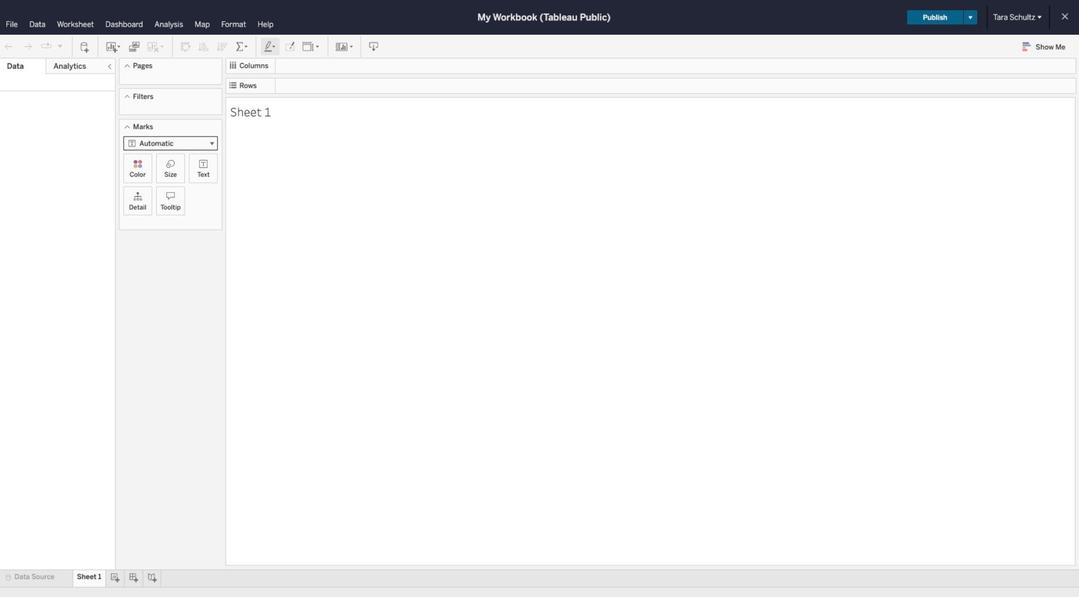 Task type: describe. For each thing, give the bounding box(es) containing it.
new worksheet image
[[105, 41, 121, 52]]

highlight image
[[264, 41, 277, 52]]

collapse image
[[106, 63, 113, 70]]

0 horizontal spatial replay animation image
[[40, 41, 52, 52]]

show/hide cards image
[[335, 41, 354, 52]]

duplicate image
[[128, 41, 140, 52]]

swap rows and columns image
[[180, 41, 191, 52]]

sort ascending image
[[198, 41, 210, 52]]



Task type: vqa. For each thing, say whether or not it's contained in the screenshot.
the and in the poverty and food loss in japan link
no



Task type: locate. For each thing, give the bounding box(es) containing it.
format workbook image
[[284, 41, 295, 52]]

1 horizontal spatial replay animation image
[[57, 42, 64, 49]]

redo image
[[22, 41, 34, 52]]

replay animation image right "redo" image
[[40, 41, 52, 52]]

sort descending image
[[217, 41, 228, 52]]

clear sheet image
[[147, 41, 165, 52]]

download image
[[368, 41, 380, 52]]

undo image
[[3, 41, 15, 52]]

new data source image
[[79, 41, 91, 52]]

replay animation image
[[40, 41, 52, 52], [57, 42, 64, 49]]

totals image
[[235, 41, 249, 52]]

fit image
[[302, 41, 321, 52]]

replay animation image left new data source image
[[57, 42, 64, 49]]



